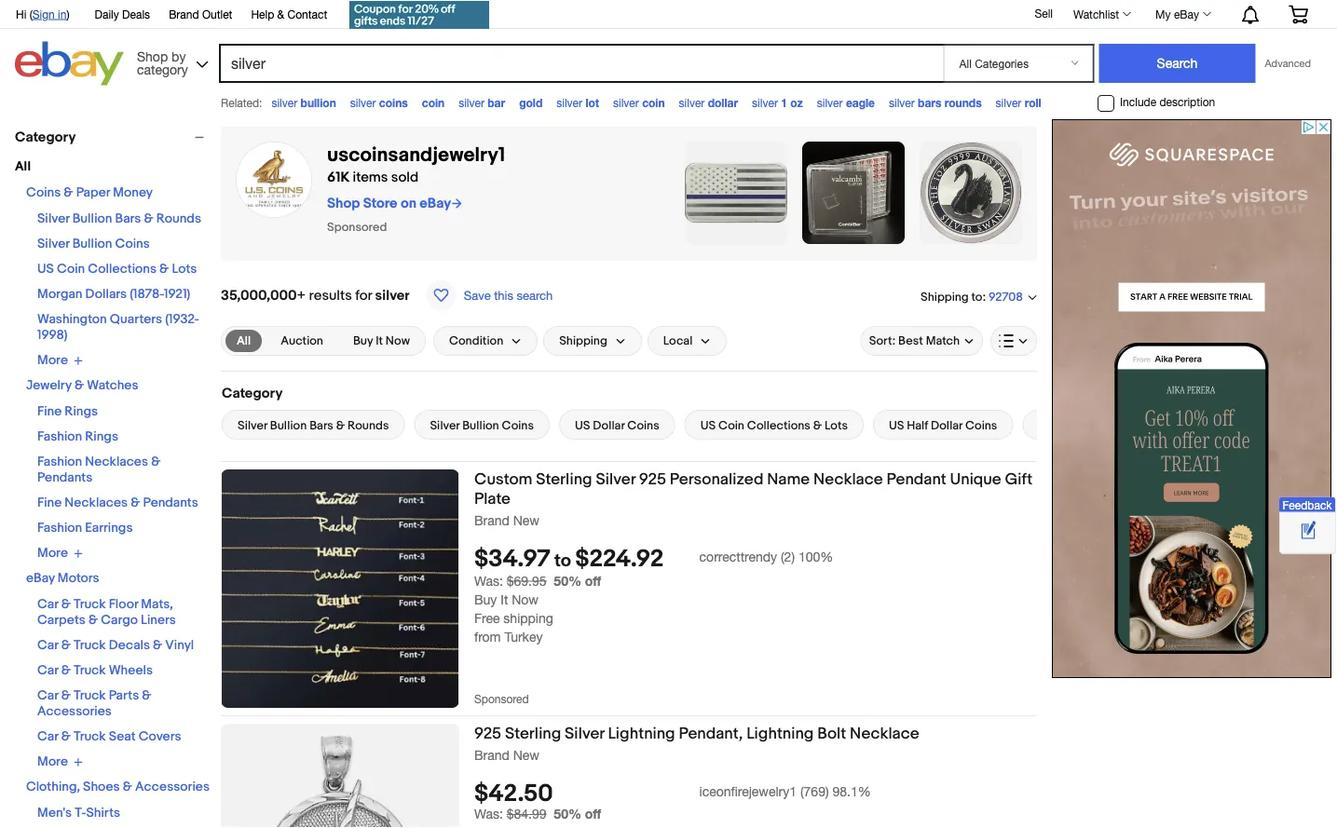 Task type: describe. For each thing, give the bounding box(es) containing it.
collections inside 'link'
[[747, 418, 811, 433]]

category inside main content
[[222, 385, 283, 402]]

0 horizontal spatial us coin collections & lots link
[[37, 261, 197, 277]]

2 truck from the top
[[74, 638, 106, 654]]

sold
[[391, 169, 419, 185]]

was: for $84.99
[[474, 807, 503, 822]]

$34.97
[[474, 545, 551, 574]]

more button for silver bullion bars & rounds silver bullion coins us coin collections & lots morgan dollars (1878-1921) washington quarters (1932- 1998)
[[37, 353, 83, 369]]

account navigation
[[6, 0, 1322, 31]]

custom sterling silver 925 personalized name necklace pendant unique gift plate heading
[[474, 470, 1033, 509]]

custom sterling silver 925 personalized name necklace pendant unique gift plate link
[[474, 470, 1037, 512]]

0 horizontal spatial silver bullion bars & rounds link
[[37, 211, 201, 227]]

us for us coin collections & lots
[[701, 418, 716, 433]]

1 vertical spatial pendants
[[143, 495, 198, 511]]

buy inside correcttrendy (2) 100% was: $69.95 50% off buy it now free shipping from turkey
[[474, 592, 497, 607]]

clothing, shoes & accessories link
[[26, 780, 210, 795]]

shop store on ebay link
[[327, 195, 462, 212]]

sign in link
[[32, 7, 67, 21]]

925 sterling silver lightning pendant, lightning bolt necklace link
[[474, 724, 1037, 747]]

silver for silver bar
[[459, 96, 485, 109]]

& inside 'link'
[[813, 418, 822, 433]]

fashion rings link
[[37, 429, 118, 445]]

money
[[113, 185, 153, 201]]

0 horizontal spatial ebay
[[26, 571, 55, 587]]

save this search
[[464, 288, 553, 302]]

$34.97 to $224.92
[[474, 545, 664, 574]]

bars
[[918, 96, 942, 109]]

5 truck from the top
[[74, 729, 106, 745]]

advertisement region
[[1052, 119, 1332, 678]]

1 vertical spatial silver bullion coins link
[[414, 410, 550, 440]]

0 horizontal spatial all
[[15, 159, 31, 175]]

us dollar coins link
[[559, 410, 675, 440]]

your shopping cart image
[[1288, 5, 1309, 24]]

1 uscoinsandjewelry1 image from the left
[[236, 142, 312, 218]]

925 inside 925 sterling silver lightning pendant, lightning bolt necklace brand new
[[474, 724, 502, 744]]

silver for silver coins
[[350, 96, 376, 109]]

925 sterling silver lightning pendant, lightning bolt necklace brand new
[[474, 724, 920, 763]]

necklace inside custom sterling silver 925 personalized name necklace pendant unique gift plate brand new
[[814, 470, 883, 489]]

(2)
[[781, 549, 795, 564]]

shipping for shipping
[[559, 334, 607, 348]]

3 uscoinsandjewelry1 image from the left
[[802, 142, 905, 244]]

shipping button
[[544, 326, 642, 356]]

:
[[983, 290, 986, 304]]

0 vertical spatial silver bullion coins link
[[37, 236, 150, 252]]

more for car & truck seat covers
[[37, 754, 68, 770]]

(769)
[[801, 784, 829, 799]]

pendant
[[887, 470, 947, 489]]

2 car from the top
[[37, 638, 58, 654]]

advanced
[[1265, 57, 1311, 69]]

silver for silver roll
[[996, 96, 1022, 109]]

iceonfirejewelry1 (769) 98.1% was: $84.99 50% off
[[474, 784, 871, 822]]

related:
[[221, 96, 262, 109]]

silver for silver dollar
[[679, 96, 705, 109]]

4 truck from the top
[[74, 688, 106, 704]]

coins & paper money link
[[26, 185, 153, 201]]

1 coin from the left
[[422, 96, 445, 109]]

correcttrendy (2) 100% was: $69.95 50% off buy it now free shipping from turkey
[[474, 549, 833, 645]]

collections inside silver bullion bars & rounds silver bullion coins us coin collections & lots morgan dollars (1878-1921) washington quarters (1932- 1998)
[[88, 261, 157, 277]]

0 vertical spatial it
[[376, 334, 383, 348]]

fashion earrings link
[[37, 521, 133, 536]]

1 fine from the top
[[37, 404, 62, 420]]

us inside silver bullion bars & rounds silver bullion coins us coin collections & lots morgan dollars (1878-1921) washington quarters (1932- 1998)
[[37, 261, 54, 277]]

help & contact
[[251, 7, 327, 21]]

1 vertical spatial silver bullion bars & rounds link
[[222, 410, 405, 440]]

35,000,000
[[221, 287, 297, 304]]

necklace inside 925 sterling silver lightning pendant, lightning bolt necklace brand new
[[850, 724, 920, 744]]

jewelry & watches link
[[26, 378, 138, 394]]

car & truck floor mats, carpets & cargo liners link
[[37, 597, 176, 629]]

category button
[[15, 129, 212, 145]]

shirts
[[86, 806, 120, 822]]

daily deals link
[[95, 5, 150, 25]]

more for fashion earrings
[[37, 546, 68, 562]]

more button for car & truck floor mats, carpets & cargo liners car & truck decals & vinyl car & truck wheels car & truck parts & accessories car & truck seat covers
[[37, 754, 83, 770]]

plate
[[474, 489, 511, 509]]

hi ( sign in )
[[16, 7, 69, 21]]

roll
[[1025, 96, 1042, 109]]

bar
[[488, 96, 505, 109]]

it inside correcttrendy (2) 100% was: $69.95 50% off buy it now free shipping from turkey
[[501, 592, 508, 607]]

bullion for silver bullion bars & rounds silver bullion coins us coin collections & lots morgan dollars (1878-1921) washington quarters (1932- 1998)
[[72, 211, 112, 227]]

silver right the for on the left top of the page
[[375, 287, 410, 304]]

washington quarters (1932- 1998) link
[[37, 312, 199, 343]]

$224.92
[[575, 545, 664, 574]]

parts
[[109, 688, 139, 704]]

2 fine from the top
[[37, 495, 62, 511]]

sign
[[32, 7, 55, 21]]

98.1%
[[833, 784, 871, 799]]

1 car from the top
[[37, 597, 58, 613]]

my ebay link
[[1146, 3, 1220, 25]]

100%
[[799, 549, 833, 564]]

half
[[907, 418, 928, 433]]

more button for fine rings fashion rings fashion necklaces & pendants fine necklaces & pendants fashion earrings
[[37, 546, 83, 562]]

silver for silver coin
[[613, 96, 639, 109]]

shop by category banner
[[6, 0, 1322, 90]]

50% for $84.99
[[554, 807, 581, 822]]

feedback
[[1283, 499, 1332, 512]]

lots inside silver bullion bars & rounds silver bullion coins us coin collections & lots morgan dollars (1878-1921) washington quarters (1932- 1998)
[[172, 261, 197, 277]]

ebay inside uscoinsandjewelry1 61k items sold shop store on ebay sponsored
[[420, 195, 451, 212]]

gold
[[519, 96, 543, 109]]

sell link
[[1027, 7, 1062, 20]]

(1932-
[[165, 312, 199, 328]]

now inside correcttrendy (2) 100% was: $69.95 50% off buy it now free shipping from turkey
[[512, 592, 539, 607]]

pendant,
[[679, 724, 743, 744]]

sort: best match
[[869, 334, 960, 348]]

silver inside 925 sterling silver lightning pendant, lightning bolt necklace brand new
[[565, 724, 605, 744]]

custom
[[474, 470, 533, 489]]

bars for silver bullion bars & rounds
[[310, 418, 333, 433]]

coins
[[379, 96, 408, 109]]

1
[[781, 96, 787, 109]]

61k
[[327, 169, 350, 185]]

eagle
[[846, 96, 875, 109]]

oz
[[791, 96, 803, 109]]

5 car from the top
[[37, 729, 58, 745]]

us dollar coins
[[575, 418, 660, 433]]

uscoinsandjewelry1 61k items sold shop store on ebay sponsored
[[327, 143, 505, 234]]

carpets
[[37, 613, 86, 629]]

in
[[58, 7, 67, 21]]

$84.99
[[507, 807, 547, 822]]

washington
[[37, 312, 107, 328]]

0 vertical spatial rings
[[65, 404, 98, 420]]

quarters
[[110, 312, 162, 328]]

bolt
[[818, 724, 846, 744]]

condition button
[[433, 326, 538, 356]]

2 fashion from the top
[[37, 454, 82, 470]]

vinyl
[[165, 638, 194, 654]]

car & truck decals & vinyl link
[[37, 638, 194, 654]]

bullion for silver bullion coins
[[462, 418, 499, 433]]

liners
[[141, 613, 176, 629]]

to for shipping to
[[972, 290, 983, 304]]

& inside account navigation
[[277, 7, 284, 21]]

gift
[[1005, 470, 1033, 489]]

0 vertical spatial necklaces
[[85, 454, 148, 470]]

coin inside 'link'
[[719, 418, 745, 433]]

0 horizontal spatial now
[[386, 334, 410, 348]]

coin link
[[422, 96, 445, 109]]

silver bullion bars & rounds
[[238, 418, 389, 433]]

dollar inside us dollar coins link
[[593, 418, 625, 433]]

auction
[[281, 334, 323, 348]]

ebay motors link
[[26, 571, 99, 587]]

92708
[[989, 290, 1023, 305]]

us half dollar coins link
[[873, 410, 1013, 440]]

buy it now
[[353, 334, 410, 348]]

daily deals
[[95, 7, 150, 21]]

35,000,000 + results for silver
[[221, 287, 410, 304]]



Task type: locate. For each thing, give the bounding box(es) containing it.
necklace right the 'bolt'
[[850, 724, 920, 744]]

uscoinsandjewelry1 image
[[236, 142, 312, 218], [685, 142, 788, 244], [802, 142, 905, 244], [920, 142, 1022, 244]]

car & truck parts & accessories link
[[37, 688, 151, 720]]

0 horizontal spatial dollar
[[593, 418, 625, 433]]

dollar right half
[[931, 418, 963, 433]]

1 vertical spatial was:
[[474, 807, 503, 822]]

lots inside 'us coin collections & lots' 'link'
[[825, 418, 848, 433]]

truck down car & truck wheels link
[[74, 688, 106, 704]]

2 off from the top
[[585, 807, 601, 822]]

0 vertical spatial all
[[15, 159, 31, 175]]

50% right $69.95
[[554, 573, 581, 589]]

new
[[513, 513, 540, 528], [513, 747, 540, 763]]

1 horizontal spatial us coin collections & lots link
[[685, 410, 864, 440]]

sort:
[[869, 334, 896, 348]]

sterling for $34.97
[[536, 470, 592, 489]]

all down "35,000,000"
[[237, 334, 251, 348]]

1 horizontal spatial buy
[[474, 592, 497, 607]]

0 horizontal spatial lightning
[[608, 724, 675, 744]]

1 fashion from the top
[[37, 429, 82, 445]]

bars down auction "link"
[[310, 418, 333, 433]]

silver inside custom sterling silver 925 personalized name necklace pendant unique gift plate brand new
[[596, 470, 636, 489]]

1 horizontal spatial it
[[501, 592, 508, 607]]

1 horizontal spatial 925
[[639, 470, 666, 489]]

1 truck from the top
[[74, 597, 106, 613]]

us inside 'link'
[[701, 418, 716, 433]]

silver left 1
[[752, 96, 778, 109]]

more button up clothing,
[[37, 754, 83, 770]]

1 horizontal spatial lightning
[[747, 724, 814, 744]]

new up $42.50
[[513, 747, 540, 763]]

iceonfirejewelry1
[[700, 784, 797, 799]]

silver left eagle
[[817, 96, 843, 109]]

0 horizontal spatial accessories
[[37, 704, 112, 720]]

off for $69.95
[[585, 573, 601, 589]]

50% right "$84.99"
[[554, 807, 581, 822]]

rings
[[65, 404, 98, 420], [85, 429, 118, 445]]

0 vertical spatial silver bullion bars & rounds link
[[37, 211, 201, 227]]

1 vertical spatial lots
[[825, 418, 848, 433]]

(1878-
[[130, 287, 164, 302]]

1 more from the top
[[37, 353, 68, 369]]

3 more button from the top
[[37, 754, 83, 770]]

2 horizontal spatial ebay
[[1174, 7, 1199, 21]]

0 vertical spatial bars
[[115, 211, 141, 227]]

1 vertical spatial us coin collections & lots link
[[685, 410, 864, 440]]

50% inside iceonfirejewelry1 (769) 98.1% was: $84.99 50% off
[[554, 807, 581, 822]]

brand inside custom sterling silver 925 personalized name necklace pendant unique gift plate brand new
[[474, 513, 510, 528]]

rounds for silver bullion bars & rounds silver bullion coins us coin collections & lots morgan dollars (1878-1921) washington quarters (1932- 1998)
[[156, 211, 201, 227]]

silver coin
[[613, 96, 665, 109]]

pendants down fashion necklaces & pendants link on the bottom left of page
[[143, 495, 198, 511]]

necklaces up fashion earrings 'link' at the bottom left
[[65, 495, 128, 511]]

0 vertical spatial buy
[[353, 334, 373, 348]]

morgan dollars (1878-1921) link
[[37, 287, 190, 302]]

sterling right 'custom'
[[536, 470, 592, 489]]

1 horizontal spatial dollar
[[931, 418, 963, 433]]

silver bullion coins link
[[37, 236, 150, 252], [414, 410, 550, 440]]

ebay motors
[[26, 571, 99, 587]]

get an extra 20% off image
[[350, 1, 489, 29]]

sterling inside custom sterling silver 925 personalized name necklace pendant unique gift plate brand new
[[536, 470, 592, 489]]

1 was: from the top
[[474, 573, 503, 589]]

category
[[137, 62, 188, 77]]

uscoinsandjewelry1 image down rounds
[[920, 142, 1022, 244]]

4 car from the top
[[37, 688, 58, 704]]

fashion left earrings
[[37, 521, 82, 536]]

silver bullion bars & rounds link down 'money'
[[37, 211, 201, 227]]

1 vertical spatial off
[[585, 807, 601, 822]]

silver coins
[[350, 96, 408, 109]]

2 vertical spatial ebay
[[26, 571, 55, 587]]

all
[[15, 159, 31, 175], [237, 334, 251, 348]]

uscoinsandjewelry1 link
[[327, 143, 505, 167]]

0 vertical spatial lots
[[172, 261, 197, 277]]

accessories up the car & truck seat covers link
[[37, 704, 112, 720]]

lots
[[172, 261, 197, 277], [825, 418, 848, 433]]

more button down the 1998)
[[37, 353, 83, 369]]

fashion
[[37, 429, 82, 445], [37, 454, 82, 470], [37, 521, 82, 536]]

us coin collections & lots link up name
[[685, 410, 864, 440]]

listing options selector. list view selected. image
[[999, 334, 1029, 349]]

silver bullion bars & rounds silver bullion coins us coin collections & lots morgan dollars (1878-1921) washington quarters (1932- 1998)
[[37, 211, 201, 343]]

sterling
[[536, 470, 592, 489], [505, 724, 561, 744]]

save
[[464, 288, 491, 302]]

best
[[899, 334, 923, 348]]

lightning left the 'bolt'
[[747, 724, 814, 744]]

2 dollar from the left
[[931, 418, 963, 433]]

more down the 1998)
[[37, 353, 68, 369]]

silver left bar
[[459, 96, 485, 109]]

men's t-shirts
[[37, 806, 120, 822]]

shop inside shop by category
[[137, 48, 168, 64]]

it right auction
[[376, 334, 383, 348]]

0 vertical spatial category
[[15, 129, 76, 145]]

unique
[[950, 470, 1002, 489]]

truck down the motors
[[74, 597, 106, 613]]

0 vertical spatial pendants
[[37, 470, 93, 486]]

3 fashion from the top
[[37, 521, 82, 536]]

off right $69.95
[[585, 573, 601, 589]]

custom sterling silver 925 personalized name necklace pendant unique gift plate image
[[222, 470, 459, 708]]

to inside $34.97 to $224.92
[[555, 551, 571, 572]]

1 horizontal spatial rounds
[[348, 418, 389, 433]]

rounds inside silver bullion bars & rounds silver bullion coins us coin collections & lots morgan dollars (1878-1921) washington quarters (1932- 1998)
[[156, 211, 201, 227]]

silver left bars
[[889, 96, 915, 109]]

by
[[172, 48, 186, 64]]

silver for silver lot
[[557, 96, 583, 109]]

1 vertical spatial sterling
[[505, 724, 561, 744]]

1 vertical spatial necklaces
[[65, 495, 128, 511]]

shipping inside dropdown button
[[559, 334, 607, 348]]

1 vertical spatial collections
[[747, 418, 811, 433]]

1 vertical spatial more
[[37, 546, 68, 562]]

0 vertical spatial off
[[585, 573, 601, 589]]

us
[[37, 261, 54, 277], [575, 418, 590, 433], [701, 418, 716, 433], [889, 418, 904, 433]]

buy it now link
[[342, 330, 421, 352]]

car & truck floor mats, carpets & cargo liners car & truck decals & vinyl car & truck wheels car & truck parts & accessories car & truck seat covers
[[37, 597, 194, 745]]

2 50% from the top
[[554, 807, 581, 822]]

more for washington quarters (1932- 1998)
[[37, 353, 68, 369]]

deals
[[122, 7, 150, 21]]

50% for $69.95
[[554, 573, 581, 589]]

rounds down buy it now link
[[348, 418, 389, 433]]

1 vertical spatial more button
[[37, 546, 83, 562]]

advanced link
[[1256, 45, 1321, 82]]

us coin collections & lots link up morgan dollars (1878-1921) link at left
[[37, 261, 197, 277]]

brand left outlet
[[169, 7, 199, 21]]

now left "condition"
[[386, 334, 410, 348]]

3 more from the top
[[37, 754, 68, 770]]

off inside iceonfirejewelry1 (769) 98.1% was: $84.99 50% off
[[585, 807, 601, 822]]

help & contact link
[[251, 5, 327, 25]]

fashion necklaces & pendants link
[[37, 454, 161, 486]]

accessories inside car & truck floor mats, carpets & cargo liners car & truck decals & vinyl car & truck wheels car & truck parts & accessories car & truck seat covers
[[37, 704, 112, 720]]

1998)
[[37, 328, 68, 343]]

to right $34.97
[[555, 551, 571, 572]]

fine down jewelry
[[37, 404, 62, 420]]

1 horizontal spatial silver bullion bars & rounds link
[[222, 410, 405, 440]]

sterling for $42.50
[[505, 724, 561, 744]]

all up coins & paper money
[[15, 159, 31, 175]]

rings up fashion necklaces & pendants link on the bottom left of page
[[85, 429, 118, 445]]

rounds inside main content
[[348, 418, 389, 433]]

925 sterling silver lightning pendant, lightning bolt necklace heading
[[474, 724, 920, 744]]

shop inside uscoinsandjewelry1 61k items sold shop store on ebay sponsored
[[327, 195, 360, 212]]

men's t-shirts link
[[37, 806, 120, 822]]

shipping for shipping to : 92708
[[921, 290, 969, 304]]

rounds for silver bullion bars & rounds
[[348, 418, 389, 433]]

0 vertical spatial new
[[513, 513, 540, 528]]

turkey
[[505, 629, 543, 645]]

us coin collections & lots link
[[37, 261, 197, 277], [685, 410, 864, 440]]

silver right lot
[[613, 96, 639, 109]]

name
[[767, 470, 810, 489]]

us down shipping dropdown button on the top of page
[[575, 418, 590, 433]]

1 vertical spatial 925
[[474, 724, 502, 744]]

collections up morgan dollars (1878-1921) link at left
[[88, 261, 157, 277]]

coin
[[57, 261, 85, 277], [719, 418, 745, 433]]

silver for silver bars rounds
[[889, 96, 915, 109]]

1 horizontal spatial shipping
[[921, 290, 969, 304]]

watchlist
[[1074, 7, 1119, 21]]

bullion
[[301, 96, 336, 109]]

coin left silver dollar
[[642, 96, 665, 109]]

1 horizontal spatial collections
[[747, 418, 811, 433]]

0 vertical spatial ebay
[[1174, 7, 1199, 21]]

0 vertical spatial fine
[[37, 404, 62, 420]]

1 vertical spatial fashion
[[37, 454, 82, 470]]

1 vertical spatial accessories
[[135, 780, 210, 795]]

shipping inside the shipping to : 92708
[[921, 290, 969, 304]]

shop left by
[[137, 48, 168, 64]]

dollars
[[85, 287, 127, 302]]

brand
[[169, 7, 199, 21], [474, 513, 510, 528], [474, 747, 510, 763]]

1 horizontal spatial all
[[237, 334, 251, 348]]

silver bullion
[[272, 96, 336, 109]]

2 vertical spatial fashion
[[37, 521, 82, 536]]

more up ebay motors link
[[37, 546, 68, 562]]

0 horizontal spatial it
[[376, 334, 383, 348]]

1 vertical spatial all
[[237, 334, 251, 348]]

category down all link
[[222, 385, 283, 402]]

4 uscoinsandjewelry1 image from the left
[[920, 142, 1022, 244]]

all inside all link
[[237, 334, 251, 348]]

silver bullion coins link up 'custom'
[[414, 410, 550, 440]]

my ebay
[[1156, 7, 1199, 21]]

shipping left ":"
[[921, 290, 969, 304]]

50% inside correcttrendy (2) 100% was: $69.95 50% off buy it now free shipping from turkey
[[554, 573, 581, 589]]

1 horizontal spatial now
[[512, 592, 539, 607]]

All selected text field
[[237, 333, 251, 349]]

silver left the dollar
[[679, 96, 705, 109]]

0 vertical spatial more button
[[37, 353, 83, 369]]

buy down the for on the left top of the page
[[353, 334, 373, 348]]

local
[[663, 334, 693, 348]]

uscoinsandjewelry1 image down eagle
[[802, 142, 905, 244]]

necklaces up fine necklaces & pendants link
[[85, 454, 148, 470]]

shipping up us dollar coins link
[[559, 334, 607, 348]]

lightning left pendant, on the bottom
[[608, 724, 675, 744]]

bars inside silver bullion bars & rounds silver bullion coins us coin collections & lots morgan dollars (1878-1921) washington quarters (1932- 1998)
[[115, 211, 141, 227]]

1 vertical spatial rounds
[[348, 418, 389, 433]]

0 vertical spatial necklace
[[814, 470, 883, 489]]

0 vertical spatial collections
[[88, 261, 157, 277]]

rounds
[[945, 96, 982, 109]]

to left 92708
[[972, 290, 983, 304]]

jewelry
[[26, 378, 72, 394]]

2 vertical spatial brand
[[474, 747, 510, 763]]

off inside correcttrendy (2) 100% was: $69.95 50% off buy it now free shipping from turkey
[[585, 573, 601, 589]]

1 vertical spatial 50%
[[554, 807, 581, 822]]

925 left personalized
[[639, 470, 666, 489]]

2 more from the top
[[37, 546, 68, 562]]

was: up free
[[474, 573, 503, 589]]

clothing,
[[26, 780, 80, 795]]

2 vertical spatial more button
[[37, 754, 83, 770]]

1 horizontal spatial bars
[[310, 418, 333, 433]]

1 vertical spatial shop
[[327, 195, 360, 212]]

0 vertical spatial to
[[972, 290, 983, 304]]

0 horizontal spatial pendants
[[37, 470, 93, 486]]

shoes
[[83, 780, 120, 795]]

1 off from the top
[[585, 573, 601, 589]]

0 horizontal spatial buy
[[353, 334, 373, 348]]

1 new from the top
[[513, 513, 540, 528]]

ebay left the motors
[[26, 571, 55, 587]]

off right "$84.99"
[[585, 807, 601, 822]]

$42.50
[[474, 780, 553, 809]]

more button up ebay motors link
[[37, 546, 83, 562]]

brand inside 925 sterling silver lightning pendant, lightning bolt necklace brand new
[[474, 747, 510, 763]]

silver bullion bars & rounds link down auction "link"
[[222, 410, 405, 440]]

1 vertical spatial to
[[555, 551, 571, 572]]

0 vertical spatial fashion
[[37, 429, 82, 445]]

necklace right name
[[814, 470, 883, 489]]

1 more button from the top
[[37, 353, 83, 369]]

1 horizontal spatial ebay
[[420, 195, 451, 212]]

0 horizontal spatial shop
[[137, 48, 168, 64]]

was: for $69.95
[[474, 573, 503, 589]]

1 horizontal spatial silver bullion coins link
[[414, 410, 550, 440]]

silver left lot
[[557, 96, 583, 109]]

correcttrendy
[[700, 549, 777, 564]]

coin inside silver bullion bars & rounds silver bullion coins us coin collections & lots morgan dollars (1878-1921) washington quarters (1932- 1998)
[[57, 261, 85, 277]]

ebay right my
[[1174, 7, 1199, 21]]

fine up fashion earrings 'link' at the bottom left
[[37, 495, 62, 511]]

brand down plate
[[474, 513, 510, 528]]

sterling up $42.50
[[505, 724, 561, 744]]

1 vertical spatial it
[[501, 592, 508, 607]]

to
[[972, 290, 983, 304], [555, 551, 571, 572]]

1 vertical spatial rings
[[85, 429, 118, 445]]

1 vertical spatial buy
[[474, 592, 497, 607]]

bars inside main content
[[310, 418, 333, 433]]

1 vertical spatial bars
[[310, 418, 333, 433]]

match
[[926, 334, 960, 348]]

sterling inside 925 sterling silver lightning pendant, lightning bolt necklace brand new
[[505, 724, 561, 744]]

)
[[67, 7, 69, 21]]

0 vertical spatial 50%
[[554, 573, 581, 589]]

silver left coins
[[350, 96, 376, 109]]

0 horizontal spatial coin
[[422, 96, 445, 109]]

coin
[[422, 96, 445, 109], [642, 96, 665, 109]]

was: inside iceonfirejewelry1 (769) 98.1% was: $84.99 50% off
[[474, 807, 503, 822]]

0 vertical spatial shipping
[[921, 290, 969, 304]]

bullion for silver bullion bars & rounds
[[270, 418, 307, 433]]

0 horizontal spatial 925
[[474, 724, 502, 744]]

0 horizontal spatial to
[[555, 551, 571, 572]]

us for us dollar coins
[[575, 418, 590, 433]]

1 horizontal spatial to
[[972, 290, 983, 304]]

1 vertical spatial brand
[[474, 513, 510, 528]]

1 dollar from the left
[[593, 418, 625, 433]]

truck up car & truck wheels link
[[74, 638, 106, 654]]

bars down 'money'
[[115, 211, 141, 227]]

1 horizontal spatial category
[[222, 385, 283, 402]]

0 horizontal spatial lots
[[172, 261, 197, 277]]

us up personalized
[[701, 418, 716, 433]]

mats,
[[141, 597, 173, 613]]

to for $34.97
[[555, 551, 571, 572]]

new inside 925 sterling silver lightning pendant, lightning bolt necklace brand new
[[513, 747, 540, 763]]

main content
[[221, 119, 1159, 829]]

us left half
[[889, 418, 904, 433]]

silver bullion coins link down paper
[[37, 236, 150, 252]]

store
[[363, 195, 398, 212]]

2 more button from the top
[[37, 546, 83, 562]]

lots left half
[[825, 418, 848, 433]]

0 vertical spatial accessories
[[37, 704, 112, 720]]

new up $34.97
[[513, 513, 540, 528]]

silver left roll
[[996, 96, 1022, 109]]

2 was: from the top
[[474, 807, 503, 822]]

collections up name
[[747, 418, 811, 433]]

1 vertical spatial ebay
[[420, 195, 451, 212]]

it down $69.95
[[501, 592, 508, 607]]

accessories down covers
[[135, 780, 210, 795]]

men's
[[37, 806, 72, 822]]

0 horizontal spatial bars
[[115, 211, 141, 227]]

bars for silver bullion bars & rounds silver bullion coins us coin collections & lots morgan dollars (1878-1921) washington quarters (1932- 1998)
[[115, 211, 141, 227]]

pendants
[[37, 470, 93, 486], [143, 495, 198, 511]]

bars
[[115, 211, 141, 227], [310, 418, 333, 433]]

ebay right on
[[420, 195, 451, 212]]

2 vertical spatial more
[[37, 754, 68, 770]]

coin right coins
[[422, 96, 445, 109]]

shop
[[137, 48, 168, 64], [327, 195, 360, 212]]

from
[[474, 629, 501, 645]]

1 lightning from the left
[[608, 724, 675, 744]]

0 vertical spatial now
[[386, 334, 410, 348]]

0 horizontal spatial collections
[[88, 261, 157, 277]]

fashion down the fashion rings link at bottom
[[37, 454, 82, 470]]

was: left "$84.99"
[[474, 807, 503, 822]]

shop down 61k at top left
[[327, 195, 360, 212]]

coin up personalized
[[719, 418, 745, 433]]

1 horizontal spatial pendants
[[143, 495, 198, 511]]

2 coin from the left
[[642, 96, 665, 109]]

shop by category
[[137, 48, 188, 77]]

lots up 1921)
[[172, 261, 197, 277]]

1921)
[[164, 287, 190, 302]]

jewelry & watches
[[26, 378, 138, 394]]

2 lightning from the left
[[747, 724, 814, 744]]

coins inside silver bullion bars & rounds silver bullion coins us coin collections & lots morgan dollars (1878-1921) washington quarters (1932- 1998)
[[115, 236, 150, 252]]

1 horizontal spatial shop
[[327, 195, 360, 212]]

silver for silver 1 oz
[[752, 96, 778, 109]]

silver for silver bullion
[[272, 96, 298, 109]]

None submit
[[1099, 44, 1256, 83]]

off for $84.99
[[585, 807, 601, 822]]

buy up free
[[474, 592, 497, 607]]

1 horizontal spatial coin
[[642, 96, 665, 109]]

925 inside custom sterling silver 925 personalized name necklace pendant unique gift plate brand new
[[639, 470, 666, 489]]

new inside custom sterling silver 925 personalized name necklace pendant unique gift plate brand new
[[513, 513, 540, 528]]

more up clothing,
[[37, 754, 68, 770]]

truck up car & truck parts & accessories link
[[74, 663, 106, 679]]

rounds up 1921)
[[156, 211, 201, 227]]

dollar down shipping dropdown button on the top of page
[[593, 418, 625, 433]]

brand inside account navigation
[[169, 7, 199, 21]]

shop by category button
[[129, 41, 212, 82]]

on
[[401, 195, 417, 212]]

3 truck from the top
[[74, 663, 106, 679]]

2 uscoinsandjewelry1 image from the left
[[685, 142, 788, 244]]

silver bar
[[459, 96, 505, 109]]

dollar inside us half dollar coins link
[[931, 418, 963, 433]]

1 vertical spatial necklace
[[850, 724, 920, 744]]

silver for silver eagle
[[817, 96, 843, 109]]

coin up morgan at the left top of the page
[[57, 261, 85, 277]]

ebay inside account navigation
[[1174, 7, 1199, 21]]

paper
[[76, 185, 110, 201]]

rings up the fashion rings link at bottom
[[65, 404, 98, 420]]

fashion down fine rings link
[[37, 429, 82, 445]]

brand up $42.50
[[474, 747, 510, 763]]

2 new from the top
[[513, 747, 540, 763]]

uscoinsandjewelry1 image down the dollar
[[685, 142, 788, 244]]

main content containing $34.97
[[221, 119, 1159, 829]]

0 horizontal spatial silver bullion coins link
[[37, 236, 150, 252]]

3 car from the top
[[37, 663, 58, 679]]

to inside the shipping to : 92708
[[972, 290, 983, 304]]

1 vertical spatial shipping
[[559, 334, 607, 348]]

1 50% from the top
[[554, 573, 581, 589]]

Search for anything text field
[[222, 46, 940, 81]]

description
[[1160, 96, 1216, 109]]

1 vertical spatial fine
[[37, 495, 62, 511]]

none submit inside the shop by category banner
[[1099, 44, 1256, 83]]

0 vertical spatial was:
[[474, 573, 503, 589]]

0 horizontal spatial rounds
[[156, 211, 201, 227]]

truck left seat
[[74, 729, 106, 745]]

pendants down the fashion rings link at bottom
[[37, 470, 93, 486]]

0 vertical spatial 925
[[639, 470, 666, 489]]

925 up $42.50
[[474, 724, 502, 744]]

earrings
[[85, 521, 133, 536]]

seat
[[109, 729, 136, 745]]

925 sterling silver lightning pendant, lightning bolt necklace image
[[221, 724, 459, 829]]

us up morgan at the left top of the page
[[37, 261, 54, 277]]

include description
[[1120, 96, 1216, 109]]

now down $69.95
[[512, 592, 539, 607]]

us for us half dollar coins
[[889, 418, 904, 433]]

1 vertical spatial coin
[[719, 418, 745, 433]]

was: inside correcttrendy (2) 100% was: $69.95 50% off buy it now free shipping from turkey
[[474, 573, 503, 589]]

category up coins & paper money link
[[15, 129, 76, 145]]

personalized
[[670, 470, 764, 489]]

silver left bullion
[[272, 96, 298, 109]]

0 vertical spatial shop
[[137, 48, 168, 64]]

include
[[1120, 96, 1157, 109]]

decals
[[109, 638, 150, 654]]



Task type: vqa. For each thing, say whether or not it's contained in the screenshot.
bottom Account
no



